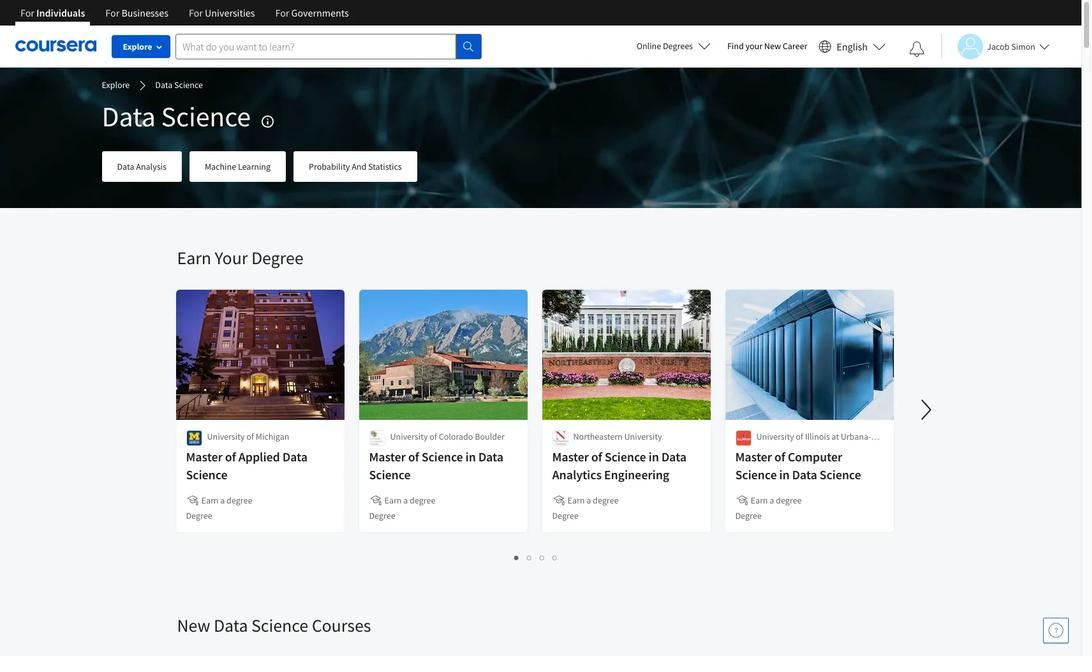 Task type: describe. For each thing, give the bounding box(es) containing it.
new data science courses link
[[177, 614, 371, 637]]

find your new career
[[728, 40, 808, 52]]

for governments
[[275, 6, 349, 19]]

university for master of computer science in data science
[[757, 431, 794, 442]]

a for master of applied data science
[[220, 495, 225, 506]]

degrees
[[663, 40, 693, 52]]

earn a degree for master of computer science in data science
[[751, 495, 802, 506]]

michigan
[[256, 431, 289, 442]]

1 button
[[511, 550, 523, 565]]

computer
[[788, 449, 843, 465]]

list inside earn your degree carousel element
[[177, 550, 895, 565]]

earn a degree for master of science in data science
[[385, 495, 436, 506]]

master of science in data science
[[369, 449, 504, 483]]

of for master of science in data analytics engineering
[[592, 449, 602, 465]]

degree for master of science in data analytics engineering
[[553, 510, 579, 522]]

a for master of science in data analytics engineering
[[587, 495, 591, 506]]

2
[[527, 552, 532, 564]]

show notifications image
[[910, 41, 925, 57]]

jacob simon
[[988, 41, 1036, 52]]

degree for master of computer science in data science
[[776, 495, 802, 506]]

career
[[783, 40, 808, 52]]

earn a degree for master of science in data analytics engineering
[[568, 495, 619, 506]]

english
[[837, 40, 868, 53]]

in for master of science in data analytics engineering
[[649, 449, 659, 465]]

universities
[[205, 6, 255, 19]]

university of illinois at urbana-champaign image
[[736, 430, 752, 446]]

boulder
[[475, 431, 505, 442]]

northeastern university
[[574, 431, 662, 442]]

analysis
[[136, 161, 167, 172]]

colorado
[[439, 431, 473, 442]]

courses
[[312, 614, 371, 637]]

for for universities
[[189, 6, 203, 19]]

science inside "master of applied data science"
[[186, 467, 228, 483]]

jacob simon button
[[942, 34, 1050, 59]]

master of applied data science
[[186, 449, 308, 483]]

degree for master of computer science in data science
[[736, 510, 762, 522]]

online degrees
[[637, 40, 693, 52]]

help center image
[[1049, 623, 1064, 638]]

for businesses
[[106, 6, 168, 19]]

for for governments
[[275, 6, 289, 19]]

a for master of science in data science
[[404, 495, 408, 506]]

master for master of applied data science
[[186, 449, 223, 465]]

earn your degree
[[177, 246, 304, 269]]

find your new career link
[[721, 38, 814, 54]]

What do you want to learn? text field
[[176, 34, 456, 59]]

science inside master of science in data analytics engineering
[[605, 449, 646, 465]]

for universities
[[189, 6, 255, 19]]

of for master of computer science in data science
[[775, 449, 786, 465]]

data inside master of computer science in data science
[[792, 467, 818, 483]]

outlined info action image
[[261, 114, 275, 129]]

explore inside popup button
[[123, 41, 152, 52]]

governments
[[291, 6, 349, 19]]

your
[[746, 40, 763, 52]]

0 vertical spatial data science
[[155, 79, 203, 91]]

degree for master of science in data analytics engineering
[[593, 495, 619, 506]]

master for master of science in data science
[[369, 449, 406, 465]]

1
[[515, 552, 520, 564]]

your
[[215, 246, 248, 269]]

degree for master of applied data science
[[186, 510, 212, 522]]

degree for master of applied data science
[[227, 495, 252, 506]]

degree for master of science in data science
[[410, 495, 436, 506]]

4
[[553, 552, 558, 564]]

in for master of science in data science
[[466, 449, 476, 465]]

of for university of colorado boulder
[[430, 431, 437, 442]]

data analysis
[[117, 161, 167, 172]]



Task type: vqa. For each thing, say whether or not it's contained in the screenshot.


Task type: locate. For each thing, give the bounding box(es) containing it.
earn down "master of applied data science"
[[201, 495, 219, 506]]

master for master of science in data analytics engineering
[[553, 449, 589, 465]]

master of computer science in data science
[[736, 449, 861, 483]]

master of science in data analytics engineering
[[553, 449, 687, 483]]

university of michigan
[[207, 431, 289, 442]]

statistics
[[368, 161, 402, 172]]

of inside 'master of science in data science'
[[408, 449, 419, 465]]

earn a degree down 'master of science in data science'
[[385, 495, 436, 506]]

english button
[[814, 26, 891, 67]]

earn
[[177, 246, 211, 269], [201, 495, 219, 506], [385, 495, 402, 506], [568, 495, 585, 506], [751, 495, 768, 506]]

university inside university of illinois at urbana- champaign
[[757, 431, 794, 442]]

4 for from the left
[[275, 6, 289, 19]]

earn for master of science in data science
[[385, 495, 402, 506]]

master inside master of computer science in data science
[[736, 449, 772, 465]]

1 horizontal spatial in
[[649, 449, 659, 465]]

2 for from the left
[[106, 6, 120, 19]]

earn for master of computer science in data science
[[751, 495, 768, 506]]

of for master of science in data science
[[408, 449, 419, 465]]

a down 'master of science in data science'
[[404, 495, 408, 506]]

master inside "master of applied data science"
[[186, 449, 223, 465]]

1 horizontal spatial new
[[765, 40, 781, 52]]

of down northeastern
[[592, 449, 602, 465]]

master down university of michigan 'icon'
[[186, 449, 223, 465]]

2 master from the left
[[369, 449, 406, 465]]

of for university of michigan
[[247, 431, 254, 442]]

2 degree from the left
[[410, 495, 436, 506]]

urbana-
[[841, 431, 872, 442]]

a down analytics
[[587, 495, 591, 506]]

university up 'champaign'
[[757, 431, 794, 442]]

1 for from the left
[[20, 6, 34, 19]]

degree down master of science in data analytics engineering
[[593, 495, 619, 506]]

of inside master of science in data analytics engineering
[[592, 449, 602, 465]]

in inside 'master of science in data science'
[[466, 449, 476, 465]]

list
[[177, 550, 895, 565]]

data science down explore popup button
[[155, 79, 203, 91]]

3 master from the left
[[553, 449, 589, 465]]

of down university of michigan
[[225, 449, 236, 465]]

applied
[[239, 449, 280, 465]]

data inside "master of applied data science"
[[283, 449, 308, 465]]

data
[[155, 79, 173, 91], [102, 99, 156, 134], [117, 161, 134, 172], [283, 449, 308, 465], [479, 449, 504, 465], [662, 449, 687, 465], [792, 467, 818, 483], [214, 614, 248, 637]]

probability
[[309, 161, 350, 172]]

for left individuals
[[20, 6, 34, 19]]

of inside university of illinois at urbana- champaign
[[796, 431, 804, 442]]

northeastern
[[574, 431, 623, 442]]

of left colorado
[[430, 431, 437, 442]]

earn for master of science in data analytics engineering
[[568, 495, 585, 506]]

4 degree from the left
[[776, 495, 802, 506]]

3 degree from the left
[[593, 495, 619, 506]]

for individuals
[[20, 6, 85, 19]]

businesses
[[122, 6, 168, 19]]

new data science courses
[[177, 614, 371, 637]]

0 vertical spatial explore
[[123, 41, 152, 52]]

online degrees button
[[627, 32, 721, 60]]

degree down master of computer science in data science
[[776, 495, 802, 506]]

university up master of science in data analytics engineering
[[625, 431, 662, 442]]

2 horizontal spatial in
[[780, 467, 790, 483]]

1 earn a degree from the left
[[201, 495, 252, 506]]

in down 'champaign'
[[780, 467, 790, 483]]

master for master of computer science in data science
[[736, 449, 772, 465]]

jacob
[[988, 41, 1010, 52]]

4 button
[[549, 550, 562, 565]]

1 degree from the left
[[227, 495, 252, 506]]

master inside 'master of science in data science'
[[369, 449, 406, 465]]

of up applied
[[247, 431, 254, 442]]

in up engineering
[[649, 449, 659, 465]]

1 university from the left
[[207, 431, 245, 442]]

4 university from the left
[[757, 431, 794, 442]]

degree
[[251, 246, 304, 269], [186, 510, 212, 522], [369, 510, 396, 522], [553, 510, 579, 522], [736, 510, 762, 522]]

banner navigation
[[10, 0, 359, 35]]

university for master of applied data science
[[207, 431, 245, 442]]

3
[[540, 552, 545, 564]]

degree
[[227, 495, 252, 506], [410, 495, 436, 506], [593, 495, 619, 506], [776, 495, 802, 506]]

master inside master of science in data analytics engineering
[[553, 449, 589, 465]]

next slide image
[[911, 395, 942, 425]]

data inside 'master of science in data science'
[[479, 449, 504, 465]]

a
[[220, 495, 225, 506], [404, 495, 408, 506], [587, 495, 591, 506], [770, 495, 775, 506]]

master down university of illinois at urbana-champaign icon
[[736, 449, 772, 465]]

explore button
[[112, 35, 170, 58]]

university of colorado boulder
[[390, 431, 505, 442]]

1 master from the left
[[186, 449, 223, 465]]

data analysis link
[[102, 151, 182, 182]]

of inside "master of applied data science"
[[225, 449, 236, 465]]

None search field
[[176, 34, 482, 59]]

online
[[637, 40, 661, 52]]

4 a from the left
[[770, 495, 775, 506]]

in
[[466, 449, 476, 465], [649, 449, 659, 465], [780, 467, 790, 483]]

of left computer
[[775, 449, 786, 465]]

university right university of colorado boulder image
[[390, 431, 428, 442]]

champaign
[[757, 444, 800, 455]]

3 earn a degree from the left
[[568, 495, 619, 506]]

a down "master of applied data science"
[[220, 495, 225, 506]]

in inside master of science in data analytics engineering
[[649, 449, 659, 465]]

science
[[174, 79, 203, 91], [161, 99, 251, 134], [422, 449, 463, 465], [605, 449, 646, 465], [186, 467, 228, 483], [369, 467, 411, 483], [736, 467, 777, 483], [820, 467, 861, 483], [251, 614, 308, 637]]

a for master of computer science in data science
[[770, 495, 775, 506]]

0 vertical spatial new
[[765, 40, 781, 52]]

northeastern university image
[[553, 430, 568, 446]]

for for businesses
[[106, 6, 120, 19]]

2 university from the left
[[390, 431, 428, 442]]

simon
[[1012, 41, 1036, 52]]

in down colorado
[[466, 449, 476, 465]]

university of colorado boulder image
[[369, 430, 385, 446]]

4 earn a degree from the left
[[751, 495, 802, 506]]

of down university of colorado boulder
[[408, 449, 419, 465]]

probability and statistics
[[309, 161, 402, 172]]

degree down 'master of science in data science'
[[410, 495, 436, 506]]

illinois
[[805, 431, 830, 442]]

university right university of michigan 'icon'
[[207, 431, 245, 442]]

master up analytics
[[553, 449, 589, 465]]

of for university of illinois at urbana- champaign
[[796, 431, 804, 442]]

0 horizontal spatial new
[[177, 614, 210, 637]]

degree down "master of applied data science"
[[227, 495, 252, 506]]

in inside master of computer science in data science
[[780, 467, 790, 483]]

university of michigan image
[[186, 430, 202, 446]]

1 vertical spatial new
[[177, 614, 210, 637]]

0 horizontal spatial in
[[466, 449, 476, 465]]

coursera image
[[15, 36, 96, 56]]

data science
[[155, 79, 203, 91], [102, 99, 251, 134]]

degree for master of science in data science
[[369, 510, 396, 522]]

3 for from the left
[[189, 6, 203, 19]]

explore
[[123, 41, 152, 52], [102, 79, 130, 91]]

data inside master of science in data analytics engineering
[[662, 449, 687, 465]]

master
[[186, 449, 223, 465], [369, 449, 406, 465], [553, 449, 589, 465], [736, 449, 772, 465]]

of
[[247, 431, 254, 442], [430, 431, 437, 442], [796, 431, 804, 442], [225, 449, 236, 465], [408, 449, 419, 465], [592, 449, 602, 465], [775, 449, 786, 465]]

earn a degree for master of applied data science
[[201, 495, 252, 506]]

earn a degree down master of computer science in data science
[[751, 495, 802, 506]]

data science up analysis
[[102, 99, 251, 134]]

earn down analytics
[[568, 495, 585, 506]]

university of illinois at urbana- champaign
[[757, 431, 872, 455]]

3 button
[[536, 550, 549, 565]]

2 earn a degree from the left
[[385, 495, 436, 506]]

earn a degree
[[201, 495, 252, 506], [385, 495, 436, 506], [568, 495, 619, 506], [751, 495, 802, 506]]

earn for master of applied data science
[[201, 495, 219, 506]]

of inside master of computer science in data science
[[775, 449, 786, 465]]

engineering
[[604, 467, 670, 483]]

analytics
[[553, 467, 602, 483]]

3 a from the left
[[587, 495, 591, 506]]

a down master of computer science in data science
[[770, 495, 775, 506]]

earn down master of computer science in data science
[[751, 495, 768, 506]]

1 vertical spatial data science
[[102, 99, 251, 134]]

for for individuals
[[20, 6, 34, 19]]

list containing 1
[[177, 550, 895, 565]]

earn left your on the top
[[177, 246, 211, 269]]

explore down explore popup button
[[102, 79, 130, 91]]

3 university from the left
[[625, 431, 662, 442]]

earn down 'master of science in data science'
[[385, 495, 402, 506]]

for
[[20, 6, 34, 19], [106, 6, 120, 19], [189, 6, 203, 19], [275, 6, 289, 19]]

probability and statistics link
[[294, 151, 417, 182]]

new
[[765, 40, 781, 52], [177, 614, 210, 637]]

for left businesses
[[106, 6, 120, 19]]

2 a from the left
[[404, 495, 408, 506]]

learning
[[238, 161, 271, 172]]

machine learning
[[205, 161, 271, 172]]

of for master of applied data science
[[225, 449, 236, 465]]

explore link
[[102, 79, 130, 93]]

of left illinois
[[796, 431, 804, 442]]

earn a degree down "master of applied data science"
[[201, 495, 252, 506]]

individuals
[[36, 6, 85, 19]]

at
[[832, 431, 839, 442]]

machine learning link
[[190, 151, 286, 182]]

machine
[[205, 161, 236, 172]]

for left 'governments'
[[275, 6, 289, 19]]

earn your degree carousel element
[[171, 208, 1092, 576]]

4 master from the left
[[736, 449, 772, 465]]

1 vertical spatial explore
[[102, 79, 130, 91]]

find
[[728, 40, 744, 52]]

university
[[207, 431, 245, 442], [390, 431, 428, 442], [625, 431, 662, 442], [757, 431, 794, 442]]

1 a from the left
[[220, 495, 225, 506]]

master down university of colorado boulder image
[[369, 449, 406, 465]]

university for master of science in data science
[[390, 431, 428, 442]]

2 button
[[523, 550, 536, 565]]

and
[[352, 161, 367, 172]]

for left universities
[[189, 6, 203, 19]]

explore down "for businesses"
[[123, 41, 152, 52]]

earn a degree down analytics
[[568, 495, 619, 506]]



